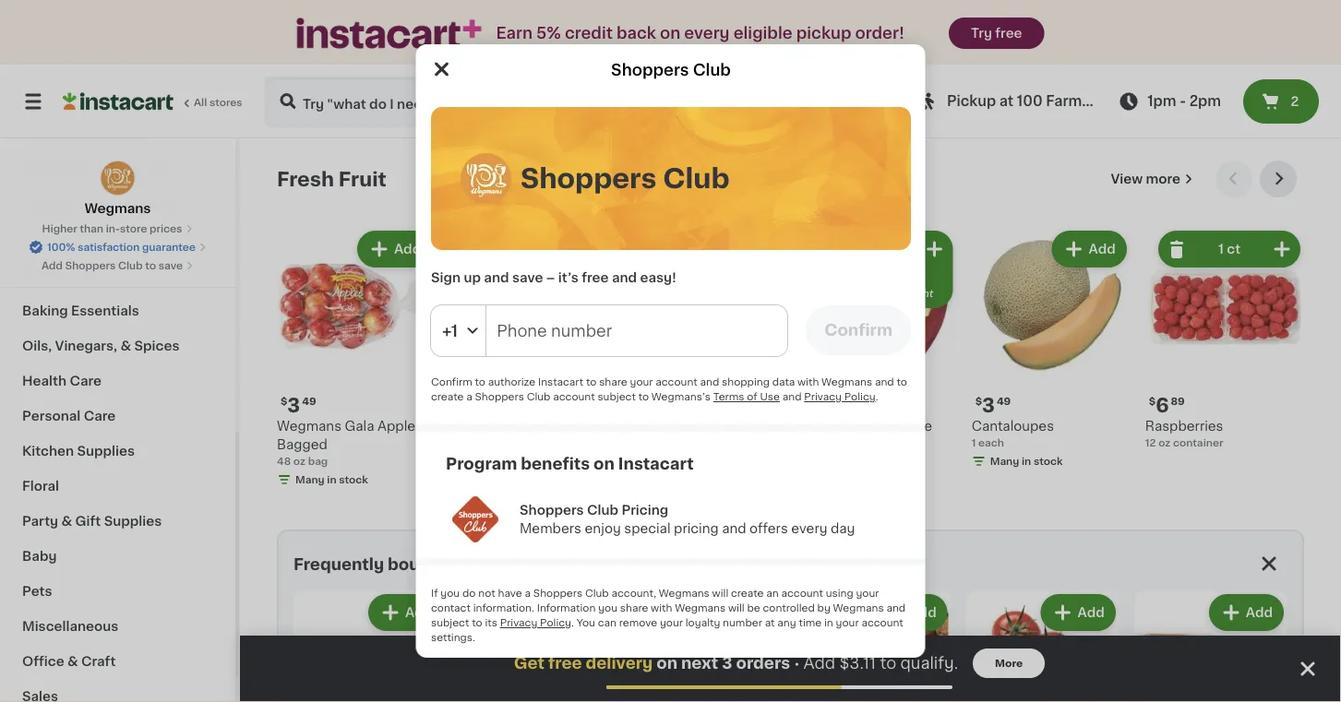 Task type: locate. For each thing, give the bounding box(es) containing it.
you up contact
[[440, 589, 460, 599]]

share down account,
[[620, 603, 648, 614]]

view left more
[[1111, 173, 1143, 186]]

2 ct from the left
[[1228, 243, 1241, 256]]

$ inside $ 6 89
[[1150, 397, 1156, 407]]

0 vertical spatial .
[[876, 392, 878, 402]]

add shoppers club to save link
[[42, 259, 194, 273]]

1 vertical spatial organic
[[692, 420, 744, 433]]

with right "data"
[[797, 377, 819, 387]]

0 horizontal spatial 48
[[277, 457, 291, 467]]

main content
[[240, 139, 1342, 703]]

3 up cantaloupes
[[983, 396, 995, 415]]

1 vertical spatial oz
[[294, 457, 306, 467]]

an
[[766, 589, 779, 599]]

party & gift supplies
[[22, 515, 162, 528]]

not
[[478, 589, 495, 599]]

every left eligible
[[685, 25, 730, 41]]

instacart for authorize
[[538, 377, 583, 387]]

each inside $ 1 48 each (est.)
[[841, 394, 877, 409]]

to up $1.48 each (estimated) element
[[897, 377, 907, 387]]

2 apples from the left
[[703, 439, 748, 452]]

many down bag
[[295, 475, 325, 485]]

pickup inside 'popup button'
[[947, 95, 996, 108]]

in inside 'wegmans pineapple, extra sweet 1 each many in stock'
[[501, 475, 510, 485]]

product group containing 6
[[1146, 227, 1305, 451]]

instacart for on
[[618, 457, 694, 472]]

0 horizontal spatial at
[[765, 618, 775, 628]]

product group
[[277, 227, 436, 491], [451, 227, 610, 491], [625, 227, 784, 506], [798, 227, 957, 501], [972, 227, 1131, 473], [1146, 227, 1305, 451], [294, 591, 447, 703], [462, 591, 615, 703], [630, 591, 784, 703], [798, 591, 952, 703], [967, 591, 1120, 703], [1135, 591, 1288, 703]]

on left $4.59
[[593, 457, 614, 472]]

Select a country button
[[431, 306, 485, 356]]

instacart inside confirm to authorize instacart to share your account and shopping data with wegmans and to create a
[[538, 377, 583, 387]]

to inside treatment tracker modal dialog
[[880, 656, 897, 672]]

wegmans pineapple, extra sweet 1 each many in stock
[[451, 420, 587, 485]]

(est.) inside $ 2 13 each (est.)
[[708, 394, 748, 409]]

and left offers
[[722, 523, 746, 536]]

1 inside 'wegmans pineapple, extra sweet 1 each many in stock'
[[451, 457, 455, 467]]

club
[[693, 62, 731, 78], [663, 165, 730, 192], [118, 261, 143, 271], [526, 392, 550, 402], [587, 504, 618, 517], [585, 589, 609, 599]]

2 $ 3 49 from the left
[[976, 396, 1011, 415]]

raspberries 12 oz container
[[1146, 420, 1224, 448]]

account,
[[611, 589, 656, 599]]

& left pasta
[[97, 129, 108, 142]]

& left sauces
[[107, 164, 118, 177]]

canned
[[22, 199, 75, 212]]

many for cantaloupes
[[991, 457, 1020, 467]]

2 1 ct from the left
[[1219, 243, 1241, 256]]

organic up 13
[[626, 376, 668, 386]]

fresh fruit
[[277, 169, 387, 189]]

48 inside wegmans gala apples, bagged 48 oz bag
[[277, 457, 291, 467]]

you up the can
[[598, 603, 617, 614]]

to
[[145, 261, 156, 271], [475, 377, 485, 387], [586, 377, 596, 387], [897, 377, 907, 387], [638, 392, 649, 402], [472, 618, 482, 628], [880, 656, 897, 672]]

at left any
[[765, 618, 775, 628]]

any
[[777, 618, 796, 628]]

0 horizontal spatial many
[[295, 475, 325, 485]]

1 horizontal spatial a
[[525, 589, 531, 599]]

your
[[630, 377, 653, 387], [856, 589, 879, 599], [660, 618, 683, 628], [836, 618, 859, 628]]

0 vertical spatial on
[[660, 25, 681, 41]]

product group containing 2
[[625, 227, 784, 506]]

a right have
[[525, 589, 531, 599]]

(est.) inside $ 1 48 each (est.)
[[881, 394, 920, 409]]

farm
[[1046, 95, 1082, 108]]

1 vertical spatial will
[[728, 603, 744, 614]]

stock down cantaloupes 1 each at the bottom right
[[1034, 457, 1063, 467]]

1 horizontal spatial save
[[512, 271, 543, 284]]

pineapple,
[[519, 420, 587, 433]]

health
[[22, 375, 66, 388]]

and up qualify.
[[886, 603, 906, 614]]

each inside wegmans organic honeycrisp apples $4.59 / lb about 0.46 lb each
[[696, 472, 721, 482]]

1 vertical spatial by
[[817, 603, 830, 614]]

bought
[[388, 557, 448, 573]]

guarantee
[[142, 242, 196, 253]]

1 vertical spatial on
[[593, 457, 614, 472]]

2 inside button
[[1291, 95, 1299, 108]]

wegmans inside 'wegmans pineapple, extra sweet 1 each many in stock'
[[451, 420, 515, 433]]

1 vertical spatial save
[[512, 271, 543, 284]]

1 vertical spatial with
[[651, 603, 672, 614]]

essentials
[[71, 305, 139, 318]]

1 horizontal spatial you
[[598, 603, 617, 614]]

account, wegmans will create an account using your contact information. information you share with wegmans will be controlled by wegmans and subject to its
[[431, 589, 906, 628]]

0 horizontal spatial policy
[[540, 618, 571, 628]]

apples inside wegmans sugar bee apples
[[798, 439, 843, 452]]

party & gift supplies link
[[11, 504, 224, 539]]

add button inside product group
[[707, 233, 778, 266]]

at left 100
[[1000, 95, 1014, 108]]

lb right 0.46
[[684, 472, 693, 482]]

apples inside wegmans organic honeycrisp apples $4.59 / lb about 0.46 lb each
[[703, 439, 748, 452]]

100% satisfaction guarantee button
[[29, 236, 207, 255]]

1 1 ct from the left
[[871, 243, 894, 256]]

will up number at the bottom
[[728, 603, 744, 614]]

free for get
[[548, 656, 582, 672]]

1 vertical spatial .
[[571, 618, 574, 628]]

supplies up floral link
[[77, 445, 135, 458]]

view more
[[1111, 173, 1181, 186]]

1 vertical spatial instacart
[[618, 457, 694, 472]]

1 vertical spatial 48
[[277, 457, 291, 467]]

0 horizontal spatial subject
[[431, 618, 469, 628]]

(est.) up the "sugar"
[[881, 394, 920, 409]]

goods for dry
[[50, 129, 94, 142]]

0 horizontal spatial .
[[571, 618, 574, 628]]

oz right 12
[[1159, 438, 1171, 448]]

office
[[22, 656, 64, 669]]

subject down contact
[[431, 618, 469, 628]]

spices
[[134, 340, 180, 353]]

treatment tracker modal dialog
[[240, 636, 1342, 703]]

apples for wegmans organic honeycrisp apples $4.59 / lb about 0.46 lb each
[[703, 439, 748, 452]]

you inside account, wegmans will create an account using your contact information. information you share with wegmans will be controlled by wegmans and subject to its
[[598, 603, 617, 614]]

$ 3 49 up cantaloupes
[[976, 396, 1011, 415]]

pickup at 100 farm view
[[947, 95, 1120, 108]]

honeycrisp
[[625, 439, 700, 452]]

if
[[431, 589, 438, 599]]

(est.)
[[881, 394, 920, 409], [708, 394, 748, 409]]

0 vertical spatial create
[[431, 392, 463, 402]]

will up loyalty
[[712, 589, 728, 599]]

instacart up pineapple,
[[538, 377, 583, 387]]

delivery
[[586, 656, 653, 672]]

account up $3.11
[[861, 618, 903, 628]]

1 horizontal spatial many
[[469, 475, 499, 485]]

use
[[760, 392, 780, 402]]

by inside item carousel region
[[884, 289, 897, 299]]

89
[[1171, 397, 1185, 407]]

1pm - 2pm link
[[1118, 90, 1222, 113]]

1 horizontal spatial at
[[1000, 95, 1014, 108]]

1 vertical spatial care
[[84, 410, 116, 423]]

0 horizontal spatial lb
[[664, 457, 674, 467]]

add inside product group
[[742, 243, 769, 256]]

0 horizontal spatial you
[[440, 589, 460, 599]]

0 vertical spatial organic
[[626, 376, 668, 386]]

special
[[624, 523, 670, 536]]

lb
[[664, 457, 674, 467], [684, 472, 693, 482]]

1 vertical spatial 2
[[635, 396, 647, 415]]

0 vertical spatial a
[[466, 392, 472, 402]]

0 vertical spatial at
[[1000, 95, 1014, 108]]

$ for cantaloupes
[[976, 397, 983, 407]]

0 vertical spatial you
[[440, 589, 460, 599]]

100
[[1017, 95, 1043, 108]]

0 vertical spatial with
[[797, 377, 819, 387]]

0 horizontal spatial every
[[685, 25, 730, 41]]

office & craft
[[22, 656, 116, 669]]

free right get
[[548, 656, 582, 672]]

sweet
[[487, 439, 528, 452]]

bagged
[[277, 439, 328, 452]]

many down cantaloupes 1 each at the bottom right
[[991, 457, 1020, 467]]

0 vertical spatial goods
[[50, 129, 94, 142]]

care for personal care
[[84, 410, 116, 423]]

qualify.
[[901, 656, 959, 672]]

2 $ from the left
[[454, 397, 461, 407]]

2 (est.) from the left
[[708, 394, 748, 409]]

view inside 'popup button'
[[1086, 95, 1120, 108]]

pickup down order!
[[833, 95, 879, 108]]

0 vertical spatial share
[[599, 377, 627, 387]]

0 horizontal spatial stock
[[339, 475, 368, 485]]

0 horizontal spatial by
[[817, 603, 830, 614]]

0 horizontal spatial pickup
[[833, 95, 879, 108]]

0 horizontal spatial with
[[651, 603, 672, 614]]

$ right use
[[802, 397, 809, 407]]

goods up condiments
[[50, 129, 94, 142]]

1 horizontal spatial pickup
[[947, 95, 996, 108]]

about
[[625, 472, 655, 482]]

1 horizontal spatial 48
[[819, 397, 834, 407]]

0 vertical spatial save
[[159, 261, 183, 271]]

confirm to authorize instacart to share your account and shopping data with wegmans and to create a
[[431, 377, 907, 402]]

1 vertical spatial every
[[791, 523, 827, 536]]

a left 09
[[466, 392, 472, 402]]

1 inside $ 1 48 each (est.)
[[809, 396, 817, 415]]

1pm - 2pm
[[1148, 95, 1222, 108]]

1 right remove wegmans sugar bee apples icon
[[871, 243, 877, 256]]

1 horizontal spatial create
[[731, 589, 764, 599]]

apples down $ 1 48 each (est.)
[[798, 439, 843, 452]]

1 ct from the left
[[880, 243, 894, 256]]

soups
[[139, 199, 181, 212]]

1 horizontal spatial $ 3 49
[[976, 396, 1011, 415]]

3 for cantaloupes
[[983, 396, 995, 415]]

goods up than
[[78, 199, 122, 212]]

add inside add shoppers club to save link
[[42, 261, 63, 271]]

cantaloupes 1 each
[[972, 420, 1055, 448]]

$ up bagged
[[281, 397, 287, 407]]

office & craft link
[[11, 645, 224, 680]]

many in stock down bag
[[295, 475, 368, 485]]

apples down the $2.13 each (estimated) element
[[703, 439, 748, 452]]

earn
[[496, 25, 533, 41]]

3 right next
[[722, 656, 733, 672]]

each inside $ 2 13 each (est.)
[[668, 394, 705, 409]]

& inside office & craft link
[[67, 656, 78, 669]]

$ left 89
[[1150, 397, 1156, 407]]

dry goods & pasta link
[[11, 118, 224, 153]]

many down program
[[469, 475, 499, 485]]

to up 09
[[475, 377, 485, 387]]

with inside account, wegmans will create an account using your contact information. information you share with wegmans will be controlled by wegmans and subject to its
[[651, 603, 672, 614]]

store
[[120, 224, 147, 234]]

1 horizontal spatial many in stock
[[991, 457, 1063, 467]]

0 horizontal spatial privacy policy link
[[500, 618, 571, 628]]

instacart logo image
[[63, 90, 174, 113]]

organic inside wegmans organic honeycrisp apples $4.59 / lb about 0.46 lb each
[[692, 420, 744, 433]]

on right 'back'
[[660, 25, 681, 41]]

48 down bagged
[[277, 457, 291, 467]]

0 vertical spatial free
[[996, 27, 1023, 40]]

3 inside treatment tracker modal dialog
[[722, 656, 733, 672]]

1 vertical spatial lb
[[684, 472, 693, 482]]

in down program
[[501, 475, 510, 485]]

& inside the oils, vinegars, & spices link
[[120, 340, 131, 353]]

1 vertical spatial goods
[[78, 199, 122, 212]]

pickup for pickup at 100 farm view
[[947, 95, 996, 108]]

6 $ from the left
[[1150, 397, 1156, 407]]

0 horizontal spatial a
[[466, 392, 472, 402]]

create
[[431, 392, 463, 402], [731, 589, 764, 599]]

2 horizontal spatial stock
[[1034, 457, 1063, 467]]

information
[[537, 603, 595, 614]]

floral
[[22, 480, 59, 493]]

prices
[[150, 224, 182, 234]]

. inside . you can remove your loyalty number at any time in your account settings.
[[571, 618, 574, 628]]

1 (est.) from the left
[[881, 394, 920, 409]]

instacart down honeycrisp on the bottom
[[618, 457, 694, 472]]

share inside account, wegmans will create an account using your contact information. information you share with wegmans will be controlled by wegmans and subject to its
[[620, 603, 648, 614]]

stock for cantaloupes
[[1034, 457, 1063, 467]]

$ 3 49 for wegmans gala apples, bagged
[[281, 396, 316, 415]]

1 down cantaloupes
[[972, 438, 976, 448]]

save
[[159, 261, 183, 271], [512, 271, 543, 284]]

account inside confirm to authorize instacart to share your account and shopping data with wegmans and to create a
[[655, 377, 697, 387]]

1 vertical spatial at
[[765, 618, 775, 628]]

$ left 13
[[628, 397, 635, 407]]

49 up bagged
[[302, 397, 316, 407]]

container
[[1174, 438, 1224, 448]]

many in stock down cantaloupes 1 each at the bottom right
[[991, 457, 1063, 467]]

1 $ 3 49 from the left
[[281, 396, 316, 415]]

& inside "party & gift supplies" link
[[61, 515, 72, 528]]

0 horizontal spatial 2
[[635, 396, 647, 415]]

with up . you can remove your loyalty number at any time in your account settings.
[[651, 603, 672, 614]]

in right time
[[824, 618, 833, 628]]

0 horizontal spatial ct
[[880, 243, 894, 256]]

ct up final cost by weight
[[880, 243, 894, 256]]

more
[[1146, 173, 1181, 186]]

a inside confirm to authorize instacart to share your account and shopping data with wegmans and to create a
[[466, 392, 472, 402]]

by up time
[[817, 603, 830, 614]]

2 49 from the left
[[997, 397, 1011, 407]]

0 vertical spatial instacart
[[538, 377, 583, 387]]

pricing
[[621, 504, 668, 517]]

2 right 2pm
[[1291, 95, 1299, 108]]

product group containing 1
[[798, 227, 957, 501]]

1 vertical spatial you
[[598, 603, 617, 614]]

account inside account, wegmans will create an account using your contact information. information you share with wegmans will be controlled by wegmans and subject to its
[[781, 589, 823, 599]]

1 ct up final cost by weight
[[871, 243, 894, 256]]

fresh
[[277, 169, 334, 189]]

try
[[971, 27, 993, 40]]

and inside account, wegmans will create an account using your contact information. information you share with wegmans will be controlled by wegmans and subject to its
[[886, 603, 906, 614]]

0 horizontal spatial 1 ct
[[871, 243, 894, 256]]

1 horizontal spatial 2
[[1291, 95, 1299, 108]]

care down the vinegars,
[[70, 375, 102, 388]]

1 horizontal spatial every
[[791, 523, 827, 536]]

1 horizontal spatial policy
[[844, 392, 876, 402]]

1 apples from the left
[[798, 439, 843, 452]]

pickup inside button
[[833, 95, 879, 108]]

wegmans logo image
[[100, 161, 135, 196]]

pricing
[[674, 523, 718, 536]]

earn 5% credit back on every eligible pickup order!
[[496, 25, 905, 41]]

1 horizontal spatial stock
[[513, 475, 542, 485]]

& up store
[[125, 199, 136, 212]]

miscellaneous link
[[11, 609, 224, 645]]

1 49 from the left
[[302, 397, 316, 407]]

$ down confirm
[[454, 397, 461, 407]]

1 vertical spatial many in stock
[[295, 475, 368, 485]]

0 vertical spatial many in stock
[[991, 457, 1063, 467]]

. left you
[[571, 618, 574, 628]]

0 vertical spatial privacy policy link
[[804, 392, 876, 402]]

0 vertical spatial by
[[884, 289, 897, 299]]

0 vertical spatial view
[[1086, 95, 1120, 108]]

None search field
[[264, 76, 677, 127]]

stock
[[1034, 457, 1063, 467], [339, 475, 368, 485], [513, 475, 542, 485]]

to left 13
[[638, 392, 649, 402]]

$ 3 49
[[281, 396, 316, 415], [976, 396, 1011, 415]]

create inside account, wegmans will create an account using your contact information. information you share with wegmans will be controlled by wegmans and subject to its
[[731, 589, 764, 599]]

stock down 'benefits'
[[513, 475, 542, 485]]

0 horizontal spatial many in stock
[[295, 475, 368, 485]]

kitchen
[[22, 445, 74, 458]]

$ inside $ 1 48 each (est.)
[[802, 397, 809, 407]]

0 vertical spatial oz
[[1159, 438, 1171, 448]]

your right using at the right of the page
[[856, 589, 879, 599]]

0 vertical spatial policy
[[844, 392, 876, 402]]

$ inside $ 3 09
[[454, 397, 461, 407]]

1 vertical spatial subject
[[431, 618, 469, 628]]

oz down bagged
[[294, 457, 306, 467]]

1 inside cantaloupes 1 each
[[972, 438, 976, 448]]

your down using at the right of the page
[[836, 618, 859, 628]]

1 horizontal spatial with
[[797, 377, 819, 387]]

3 $ from the left
[[802, 397, 809, 407]]

policy up the "sugar"
[[844, 392, 876, 402]]

1 horizontal spatial 49
[[997, 397, 1011, 407]]

1 horizontal spatial .
[[876, 392, 878, 402]]

0 vertical spatial care
[[70, 375, 102, 388]]

4 $ from the left
[[976, 397, 983, 407]]

0 vertical spatial 2
[[1291, 95, 1299, 108]]

1 $ from the left
[[281, 397, 287, 407]]

view right the 'farm'
[[1086, 95, 1120, 108]]

1 right use
[[809, 396, 817, 415]]

to inside account, wegmans will create an account using your contact information. information you share with wegmans will be controlled by wegmans and subject to its
[[472, 618, 482, 628]]

many for wegmans gala apples, bagged
[[295, 475, 325, 485]]

enjoy
[[585, 523, 621, 536]]

free right it's
[[582, 271, 609, 284]]

to up pineapple,
[[586, 377, 596, 387]]

to right $3.11
[[880, 656, 897, 672]]

2 vertical spatial free
[[548, 656, 582, 672]]

free inside treatment tracker modal dialog
[[548, 656, 582, 672]]

& inside canned goods & soups link
[[125, 199, 136, 212]]

on left next
[[657, 656, 678, 672]]

its
[[485, 618, 497, 628]]

each inside 'wegmans pineapple, extra sweet 1 each many in stock'
[[458, 457, 483, 467]]

& inside condiments & sauces link
[[107, 164, 118, 177]]

remove wegmans sugar bee apples image
[[819, 238, 841, 260]]

1 down extra
[[451, 457, 455, 467]]

get
[[514, 656, 545, 672]]

care for health care
[[70, 375, 102, 388]]

0 vertical spatial subject
[[597, 392, 636, 402]]

5 $ from the left
[[628, 397, 635, 407]]

0 horizontal spatial 49
[[302, 397, 316, 407]]

2 left 13
[[635, 396, 647, 415]]

privacy policy link up wegmans sugar bee apples
[[804, 392, 876, 402]]

free right try
[[996, 27, 1023, 40]]

policy down information
[[540, 618, 571, 628]]

oz
[[1159, 438, 1171, 448], [294, 457, 306, 467]]

& left spices
[[120, 340, 131, 353]]

to left its
[[472, 618, 482, 628]]

data
[[772, 377, 795, 387]]

ct for "increment quantity of raspberries" icon
[[1228, 243, 1241, 256]]

add inside treatment tracker modal dialog
[[804, 656, 836, 672]]

+1
[[442, 323, 458, 339]]

pickup
[[947, 95, 996, 108], [833, 95, 879, 108]]

pasta
[[111, 129, 148, 142]]

(est.) for 2
[[708, 394, 748, 409]]

oils, vinegars, & spices
[[22, 340, 180, 353]]

0 horizontal spatial (est.)
[[708, 394, 748, 409]]

number
[[723, 618, 762, 628]]

0 vertical spatial 48
[[819, 397, 834, 407]]

pickup left 100
[[947, 95, 996, 108]]

0 horizontal spatial create
[[431, 392, 463, 402]]

0 vertical spatial privacy
[[804, 392, 842, 402]]

organic down the $2.13 each (estimated) element
[[692, 420, 744, 433]]

your left loyalty
[[660, 618, 683, 628]]

& inside dry goods & pasta link
[[97, 129, 108, 142]]

0 horizontal spatial organic
[[626, 376, 668, 386]]

$ 3 49 up bagged
[[281, 396, 316, 415]]

shoppers inside shoppers club pricing members enjoy special pricing and offers every day
[[519, 504, 584, 517]]

account up shoppers club account subject to wegmans's terms of use and privacy policy .
[[655, 377, 697, 387]]

many in stock
[[991, 457, 1063, 467], [295, 475, 368, 485]]

higher than in-store prices
[[42, 224, 182, 234]]

every inside shoppers club pricing members enjoy special pricing and offers every day
[[791, 523, 827, 536]]

•
[[794, 656, 800, 671]]

your up 13
[[630, 377, 653, 387]]

1 horizontal spatial instacart
[[618, 457, 694, 472]]

(est.) for 1
[[881, 394, 920, 409]]

with inside confirm to authorize instacart to share your account and shopping data with wegmans and to create a
[[797, 377, 819, 387]]

ct left "increment quantity of raspberries" icon
[[1228, 243, 1241, 256]]

&
[[97, 129, 108, 142], [107, 164, 118, 177], [125, 199, 136, 212], [120, 340, 131, 353], [61, 515, 72, 528], [67, 656, 78, 669]]

3 up bagged
[[287, 396, 300, 415]]

3 left 09
[[461, 396, 474, 415]]



Task type: vqa. For each thing, say whether or not it's contained in the screenshot.
Sauces
yes



Task type: describe. For each thing, give the bounding box(es) containing it.
orders
[[736, 656, 791, 672]]

condiments & sauces link
[[11, 153, 224, 188]]

0 vertical spatial will
[[712, 589, 728, 599]]

$ 6 89
[[1150, 396, 1185, 415]]

at inside . you can remove your loyalty number at any time in your account settings.
[[765, 618, 775, 628]]

authorize
[[488, 377, 535, 387]]

and up $1.48 each (estimated) element
[[875, 377, 894, 387]]

health care
[[22, 375, 102, 388]]

credit
[[565, 25, 613, 41]]

eligible
[[734, 25, 793, 41]]

ct for increment quantity of wegmans sugar bee apples icon
[[880, 243, 894, 256]]

frequently bought together
[[294, 557, 524, 573]]

baking essentials link
[[11, 294, 224, 329]]

3 for wegmans pineapple, extra sweet
[[461, 396, 474, 415]]

vinegars,
[[55, 340, 117, 353]]

1 horizontal spatial privacy
[[804, 392, 842, 402]]

sauces
[[121, 164, 170, 177]]

wegmans inside wegmans gala apples, bagged 48 oz bag
[[277, 420, 342, 433]]

in inside . you can remove your loyalty number at any time in your account settings.
[[824, 618, 833, 628]]

of
[[747, 392, 757, 402]]

stock for wegmans
[[339, 475, 368, 485]]

main content containing fresh fruit
[[240, 139, 1342, 703]]

all stores
[[194, 97, 243, 108]]

$ 3 49 for cantaloupes
[[976, 396, 1011, 415]]

try free
[[971, 27, 1023, 40]]

goods for canned
[[78, 199, 122, 212]]

1 vertical spatial shoppers club
[[520, 165, 730, 192]]

craft
[[81, 656, 116, 669]]

dry goods & pasta
[[22, 129, 148, 142]]

view inside popup button
[[1111, 173, 1143, 186]]

frequently bought together section
[[277, 530, 1305, 703]]

in down cantaloupes 1 each at the bottom right
[[1022, 457, 1032, 467]]

program
[[446, 457, 517, 472]]

than
[[80, 224, 103, 234]]

final
[[831, 289, 856, 299]]

–
[[546, 271, 555, 284]]

final cost by weight
[[831, 289, 934, 299]]

baking
[[22, 305, 68, 318]]

2 inside $ 2 13 each (est.)
[[635, 396, 647, 415]]

1 vertical spatial policy
[[540, 618, 571, 628]]

many in stock for cantaloupes
[[991, 457, 1063, 467]]

bee
[[907, 420, 933, 433]]

$4.59
[[625, 457, 655, 467]]

your inside account, wegmans will create an account using your contact information. information you share with wegmans will be controlled by wegmans and subject to its
[[856, 589, 879, 599]]

09
[[476, 397, 490, 407]]

back
[[617, 25, 656, 41]]

Phone number telephone field
[[485, 306, 787, 356]]

and right up
[[484, 271, 509, 284]]

$2.13 each (estimated) element
[[625, 394, 784, 418]]

shoppers club pricing image
[[446, 490, 505, 549]]

3 for wegmans gala apples, bagged
[[287, 396, 300, 415]]

increment quantity of wegmans sugar bee apples image
[[924, 238, 946, 260]]

household
[[22, 270, 95, 283]]

in down bag
[[327, 475, 337, 485]]

your inside confirm to authorize instacart to share your account and shopping data with wegmans and to create a
[[630, 377, 653, 387]]

more button
[[973, 649, 1046, 679]]

. you can remove your loyalty number at any time in your account settings.
[[431, 618, 903, 643]]

contact
[[431, 603, 470, 614]]

$ for wegmans pineapple, extra sweet
[[454, 397, 461, 407]]

$ 2 13 each (est.)
[[628, 394, 748, 415]]

all stores link
[[63, 76, 244, 127]]

0 vertical spatial every
[[685, 25, 730, 41]]

do
[[462, 589, 476, 599]]

pickup button
[[817, 83, 896, 120]]

floral link
[[11, 469, 224, 504]]

wegmans inside wegmans organic honeycrisp apples $4.59 / lb about 0.46 lb each
[[625, 420, 689, 433]]

free for try
[[996, 27, 1023, 40]]

program benefits on instacart
[[446, 457, 694, 472]]

cost
[[859, 289, 881, 299]]

sign
[[431, 271, 460, 284]]

apples for wegmans sugar bee apples
[[798, 439, 843, 452]]

1 horizontal spatial privacy policy link
[[804, 392, 876, 402]]

1 horizontal spatial subject
[[597, 392, 636, 402]]

at inside 'popup button'
[[1000, 95, 1014, 108]]

pets
[[22, 585, 52, 598]]

1 ct for remove wegmans sugar bee apples icon
[[871, 243, 894, 256]]

1 horizontal spatial lb
[[684, 472, 693, 482]]

frequently
[[294, 557, 384, 573]]

1 vertical spatial privacy policy link
[[500, 618, 571, 628]]

account up pineapple,
[[553, 392, 595, 402]]

using
[[826, 589, 853, 599]]

$ for wegmans gala apples, bagged
[[281, 397, 287, 407]]

wegmans inside wegmans sugar bee apples
[[798, 420, 863, 433]]

2 button
[[1244, 79, 1320, 124]]

0 horizontal spatial save
[[159, 261, 183, 271]]

0 vertical spatial supplies
[[77, 445, 135, 458]]

share inside confirm to authorize instacart to share your account and shopping data with wegmans and to create a
[[599, 377, 627, 387]]

party
[[22, 515, 58, 528]]

0 vertical spatial shoppers club
[[611, 62, 731, 78]]

and left "easy!"
[[612, 271, 637, 284]]

subject inside account, wegmans will create an account using your contact information. information you share with wegmans will be controlled by wegmans and subject to its
[[431, 618, 469, 628]]

to down guarantee on the left top of page
[[145, 261, 156, 271]]

remove raspberries image
[[1166, 238, 1188, 260]]

$ for raspberries
[[1150, 397, 1156, 407]]

remove
[[619, 618, 657, 628]]

create inside confirm to authorize instacart to share your account and shopping data with wegmans and to create a
[[431, 392, 463, 402]]

49 for cantaloupes
[[997, 397, 1011, 407]]

wegmans's
[[651, 392, 711, 402]]

pickup for pickup
[[833, 95, 879, 108]]

1 right remove raspberries icon
[[1219, 243, 1224, 256]]

wegmans gala apples, bagged 48 oz bag
[[277, 420, 426, 467]]

each inside cantaloupes 1 each
[[979, 438, 1005, 448]]

1 vertical spatial a
[[525, 589, 531, 599]]

0 vertical spatial lb
[[664, 457, 674, 467]]

and up the $2.13 each (estimated) element
[[700, 377, 719, 387]]

stock inside 'wegmans pineapple, extra sweet 1 each many in stock'
[[513, 475, 542, 485]]

$1.48 each (estimated) element
[[798, 394, 957, 418]]

dry
[[22, 129, 46, 142]]

12
[[1146, 438, 1157, 448]]

service type group
[[701, 83, 896, 120]]

in-
[[106, 224, 120, 234]]

shoppers club image
[[460, 153, 511, 204]]

satisfaction
[[78, 242, 140, 253]]

higher
[[42, 224, 77, 234]]

have
[[498, 589, 522, 599]]

$ inside $ 2 13 each (est.)
[[628, 397, 635, 407]]

loyalty
[[685, 618, 720, 628]]

48 inside $ 1 48 each (est.)
[[819, 397, 834, 407]]

1 vertical spatial free
[[582, 271, 609, 284]]

wegmans inside confirm to authorize instacart to share your account and shopping data with wegmans and to create a
[[821, 377, 872, 387]]

baby link
[[11, 539, 224, 574]]

breakfast
[[22, 235, 87, 247]]

breakfast link
[[11, 223, 224, 259]]

fruit
[[339, 169, 387, 189]]

members
[[519, 523, 581, 536]]

higher than in-store prices link
[[42, 222, 193, 236]]

6
[[1156, 396, 1170, 415]]

and inside shoppers club pricing members enjoy special pricing and offers every day
[[722, 523, 746, 536]]

many inside 'wegmans pineapple, extra sweet 1 each many in stock'
[[469, 475, 499, 485]]

13
[[649, 397, 661, 407]]

increment quantity of raspberries image
[[1272, 238, 1294, 260]]

0.46
[[658, 472, 681, 482]]

1 vertical spatial supplies
[[104, 515, 162, 528]]

wegmans organic honeycrisp apples $4.59 / lb about 0.46 lb each
[[625, 420, 748, 482]]

/
[[658, 457, 662, 467]]

oz inside wegmans gala apples, bagged 48 oz bag
[[294, 457, 306, 467]]

on inside treatment tracker modal dialog
[[657, 656, 678, 672]]

many in stock for wegmans
[[295, 475, 368, 485]]

can
[[598, 618, 616, 628]]

sugar
[[866, 420, 904, 433]]

miscellaneous
[[22, 621, 118, 633]]

baby
[[22, 550, 57, 563]]

item carousel region
[[277, 161, 1305, 515]]

baking essentials
[[22, 305, 139, 318]]

account inside . you can remove your loyalty number at any time in your account settings.
[[861, 618, 903, 628]]

club inside shoppers club pricing members enjoy special pricing and offers every day
[[587, 504, 618, 517]]

wegmans sugar bee apples
[[798, 420, 933, 452]]

information.
[[473, 603, 534, 614]]

49 for wegmans
[[302, 397, 316, 407]]

and down "data"
[[782, 392, 802, 402]]

100% satisfaction guarantee
[[47, 242, 196, 253]]

kitchen supplies link
[[11, 434, 224, 469]]

household link
[[11, 259, 224, 294]]

more
[[996, 659, 1023, 669]]

1 vertical spatial privacy
[[500, 618, 537, 628]]

by inside account, wegmans will create an account using your contact information. information you share with wegmans will be controlled by wegmans and subject to its
[[817, 603, 830, 614]]

1 ct for remove raspberries icon
[[1219, 243, 1241, 256]]

view more button
[[1104, 161, 1201, 198]]

controlled
[[763, 603, 815, 614]]

oz inside raspberries 12 oz container
[[1159, 438, 1171, 448]]

cantaloupes
[[972, 420, 1055, 433]]

express icon image
[[297, 18, 481, 49]]



